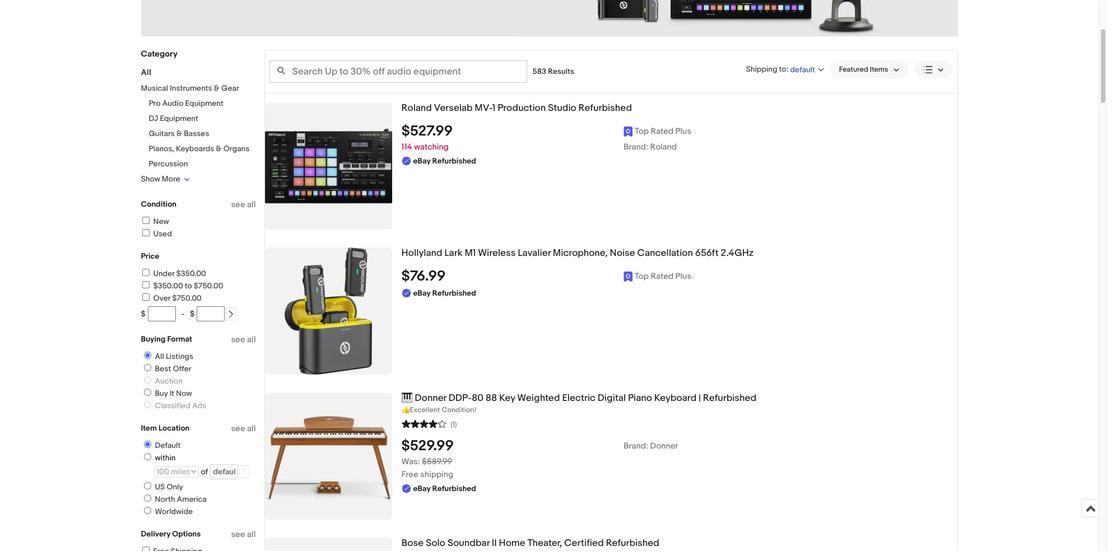 Task type: locate. For each thing, give the bounding box(es) containing it.
2 all from the top
[[247, 335, 256, 345]]

plus down "hollyland lark m1 wireless lavalier microphone, noise cancellation 656ft 2.4ghz" link
[[676, 271, 692, 282]]

brand: for donner
[[624, 441, 649, 452]]

soundbar
[[448, 538, 490, 549]]

ebay down $76.99
[[413, 289, 431, 298]]

2 rated from the top
[[651, 271, 674, 282]]

featured items button
[[831, 61, 909, 78]]

1 vertical spatial plus
[[676, 271, 692, 282]]

$750.00 down $350.00 to $750.00
[[172, 294, 202, 303]]

1 vertical spatial ebay refurbished
[[413, 289, 476, 298]]

1 plus from the top
[[676, 126, 692, 137]]

refurbished right |
[[703, 393, 757, 404]]

$
[[141, 309, 146, 319], [190, 309, 195, 319]]

all right all listings radio
[[155, 352, 164, 362]]

show more button
[[141, 174, 190, 184]]

options
[[172, 530, 201, 539]]

1 horizontal spatial $
[[190, 309, 195, 319]]

[object undefined] image down the cancellation
[[624, 271, 692, 282]]

2 vertical spatial ebay refurbished
[[413, 484, 476, 494]]

bose solo soundbar ii home theater, certified refurbished link
[[402, 538, 958, 550]]

[object undefined] image for $76.99
[[624, 271, 692, 282]]

New checkbox
[[142, 217, 149, 224]]

2 top rated plus from the top
[[635, 271, 692, 282]]

solo
[[426, 538, 446, 549]]

see all for condition
[[231, 200, 256, 210]]

0 vertical spatial brand:
[[624, 142, 649, 152]]

1 see all from the top
[[231, 200, 256, 210]]

0 vertical spatial ebay
[[413, 156, 431, 166]]

see for item location
[[231, 424, 245, 434]]

3 see all from the top
[[231, 424, 256, 434]]

0 vertical spatial [object undefined] image
[[624, 126, 692, 137]]

to for $750.00
[[185, 281, 192, 291]]

0 horizontal spatial roland
[[402, 103, 432, 114]]

1 vertical spatial ebay
[[413, 289, 431, 298]]

top for $527.99
[[635, 126, 649, 137]]

now
[[176, 389, 192, 399]]

4 see from the top
[[231, 530, 245, 540]]

2 brand: from the top
[[624, 441, 649, 452]]

$350.00 up over $750.00 link
[[153, 281, 183, 291]]

1 brand: from the top
[[624, 142, 649, 152]]

0 vertical spatial roland
[[402, 103, 432, 114]]

top rated plus up 'brand: roland' at the top of page
[[635, 126, 692, 137]]

of
[[201, 468, 208, 477]]

roland
[[402, 103, 432, 114], [651, 142, 677, 152]]

ebay down the free
[[413, 484, 431, 494]]

item location
[[141, 424, 190, 433]]

under $350.00 link
[[140, 269, 206, 279]]

bose
[[402, 538, 424, 549]]

583
[[533, 67, 547, 76]]

to
[[780, 64, 787, 74], [185, 281, 192, 291]]

Classified Ads radio
[[144, 401, 151, 409]]

brand: roland
[[624, 142, 677, 152]]

musical
[[141, 84, 168, 93]]

Used checkbox
[[142, 229, 149, 237]]

0 vertical spatial all
[[141, 67, 151, 78]]

musical instruments & gear link
[[141, 84, 239, 93]]

pro audio equipment link
[[149, 99, 224, 108]]

weighted
[[518, 393, 560, 404]]

1 top rated plus from the top
[[635, 126, 692, 137]]

ebay refurbished down watching
[[413, 156, 476, 166]]

worldwide link
[[139, 507, 195, 517]]

1 vertical spatial to
[[185, 281, 192, 291]]

$350.00 up $350.00 to $750.00
[[176, 269, 206, 279]]

0 vertical spatial ebay refurbished
[[413, 156, 476, 166]]

ebay down 114 watching at the top of the page
[[413, 156, 431, 166]]

all listings
[[155, 352, 193, 362]]

$527.99
[[402, 123, 453, 140]]

0 vertical spatial rated
[[651, 126, 674, 137]]

1 see all button from the top
[[231, 200, 256, 210]]

refurbished down watching
[[433, 156, 476, 166]]

view: list view image
[[924, 64, 944, 75]]

583 results
[[533, 67, 575, 76]]

Enter your search keyword text field
[[269, 61, 527, 83]]

0 vertical spatial donner
[[415, 393, 447, 404]]

1 vertical spatial top
[[635, 271, 649, 282]]

1 vertical spatial top rated plus
[[635, 271, 692, 282]]

1 ebay from the top
[[413, 156, 431, 166]]

best offer
[[155, 364, 191, 374]]

north america
[[155, 495, 207, 505]]

to inside shipping to : default
[[780, 64, 787, 74]]

us
[[155, 483, 165, 492]]

equipment
[[185, 99, 224, 108], [160, 114, 198, 123]]

rated
[[651, 126, 674, 137], [651, 271, 674, 282]]

1 all from the top
[[247, 200, 256, 210]]

shipping
[[746, 64, 778, 74]]

1 horizontal spatial roland
[[651, 142, 677, 152]]

top down the noise
[[635, 271, 649, 282]]

watching
[[414, 142, 449, 152]]

brand: inside brand: donner was: $589.99 free shipping
[[624, 441, 649, 452]]

& left gear
[[214, 84, 220, 93]]

1 vertical spatial all
[[155, 352, 164, 362]]

donner up 👍excellent on the left bottom
[[415, 393, 447, 404]]

dj
[[149, 114, 158, 123]]

$350.00 to $750.00 checkbox
[[142, 281, 149, 289]]

2 plus from the top
[[676, 271, 692, 282]]

see for buying format
[[231, 335, 245, 345]]

0 horizontal spatial donner
[[415, 393, 447, 404]]

microphone,
[[553, 248, 608, 259]]

top rated plus for $527.99
[[635, 126, 692, 137]]

within radio
[[144, 454, 151, 461]]

default
[[155, 441, 181, 451]]

condition
[[141, 200, 177, 209]]

hollyland lark m1 wireless lavalier microphone, noise cancellation 656ft 2.4ghz
[[402, 248, 754, 259]]

$ for maximum value 'text box'
[[190, 309, 195, 319]]

1 ebay refurbished from the top
[[413, 156, 476, 166]]

listings
[[166, 352, 193, 362]]

1 see from the top
[[231, 200, 245, 210]]

ebay refurbished
[[413, 156, 476, 166], [413, 289, 476, 298], [413, 484, 476, 494]]

& left organs
[[216, 144, 222, 154]]

rated for $76.99
[[651, 271, 674, 282]]

1 vertical spatial $750.00
[[172, 294, 202, 303]]

Best Offer radio
[[144, 364, 151, 372]]

$750.00 up maximum value 'text box'
[[194, 281, 223, 291]]

1 vertical spatial $350.00
[[153, 281, 183, 291]]

ads
[[192, 401, 207, 411]]

plus down roland verselab mv-1 production studio refurbished link
[[676, 126, 692, 137]]

0 vertical spatial top rated plus
[[635, 126, 692, 137]]

80
[[472, 393, 484, 404]]

4 all from the top
[[247, 530, 256, 540]]

top up 'brand: roland' at the top of page
[[635, 126, 649, 137]]

featured
[[840, 65, 869, 74]]

$ for minimum value text field on the bottom of page
[[141, 309, 146, 319]]

see all button for buying format
[[231, 335, 256, 345]]

4 see all button from the top
[[231, 530, 256, 540]]

0 vertical spatial $750.00
[[194, 281, 223, 291]]

88
[[486, 393, 497, 404]]

[object undefined] image
[[624, 126, 692, 137], [624, 271, 692, 282]]

3 see all button from the top
[[231, 424, 256, 434]]

1 horizontal spatial donner
[[651, 441, 679, 452]]

0 horizontal spatial $
[[141, 309, 146, 319]]

4 out of 5 stars image
[[402, 419, 447, 429]]

rated down the cancellation
[[651, 271, 674, 282]]

1
[[493, 103, 496, 114]]

north america link
[[139, 495, 209, 505]]

2 $ from the left
[[190, 309, 195, 319]]

to left default
[[780, 64, 787, 74]]

4 see all from the top
[[231, 530, 256, 540]]

1 horizontal spatial to
[[780, 64, 787, 74]]

see for delivery options
[[231, 530, 245, 540]]

Under $350.00 checkbox
[[142, 269, 149, 276]]

organs
[[224, 144, 250, 154]]

all up musical
[[141, 67, 151, 78]]

rated up 'brand: roland' at the top of page
[[651, 126, 674, 137]]

1 vertical spatial brand:
[[624, 441, 649, 452]]

1 horizontal spatial all
[[155, 352, 164, 362]]

all for condition
[[247, 200, 256, 210]]

donner for brand:
[[651, 441, 679, 452]]

us only
[[155, 483, 183, 492]]

0 vertical spatial plus
[[676, 126, 692, 137]]

0 horizontal spatial all
[[141, 67, 151, 78]]

refurbished inside 🎹 donner ddp-80 88 key weighted electric digital piano keyboard | refurbished 👍excellent condition!
[[703, 393, 757, 404]]

3 ebay refurbished from the top
[[413, 484, 476, 494]]

🎹 donner ddp-80 88 key weighted electric digital piano keyboard | refurbished image
[[265, 393, 392, 520]]

1 vertical spatial rated
[[651, 271, 674, 282]]

ebay for $529.99
[[413, 484, 431, 494]]

[object undefined] image up 'brand: roland' at the top of page
[[624, 126, 692, 137]]

$ down over $750.00 checkbox on the left
[[141, 309, 146, 319]]

north
[[155, 495, 175, 505]]

all for delivery options
[[247, 530, 256, 540]]

instruments
[[170, 84, 212, 93]]

1 rated from the top
[[651, 126, 674, 137]]

plus
[[676, 126, 692, 137], [676, 271, 692, 282]]

donner inside brand: donner was: $589.99 free shipping
[[651, 441, 679, 452]]

1 vertical spatial donner
[[651, 441, 679, 452]]

condition!
[[442, 406, 477, 415]]

0 vertical spatial to
[[780, 64, 787, 74]]

2 vertical spatial ebay
[[413, 484, 431, 494]]

[object undefined] image for $527.99
[[624, 126, 692, 137]]

0 vertical spatial top
[[635, 126, 649, 137]]

equipment down instruments
[[185, 99, 224, 108]]

3 ebay from the top
[[413, 484, 431, 494]]

to down under $350.00
[[185, 281, 192, 291]]

1 vertical spatial [object undefined] image
[[624, 271, 692, 282]]

cancellation
[[638, 248, 693, 259]]

top rated plus down the cancellation
[[635, 271, 692, 282]]

buying format
[[141, 335, 192, 344]]

-
[[181, 309, 185, 319]]

digital
[[598, 393, 626, 404]]

3 all from the top
[[247, 424, 256, 434]]

2 top from the top
[[635, 271, 649, 282]]

3 see from the top
[[231, 424, 245, 434]]

2 see from the top
[[231, 335, 245, 345]]

see all button for delivery options
[[231, 530, 256, 540]]

1 [object undefined] image from the top
[[624, 126, 692, 137]]

more
[[162, 174, 180, 184]]

$350.00
[[176, 269, 206, 279], [153, 281, 183, 291]]

1 $ from the left
[[141, 309, 146, 319]]

Buy It Now radio
[[144, 389, 151, 396]]

classified
[[155, 401, 191, 411]]

1 vertical spatial &
[[177, 129, 182, 138]]

roland down roland verselab mv-1 production studio refurbished link
[[651, 142, 677, 152]]

& down the dj equipment link in the left of the page
[[177, 129, 182, 138]]

2 [object undefined] image from the top
[[624, 271, 692, 282]]

ebay refurbished down the shipping
[[413, 484, 476, 494]]

1 vertical spatial roland
[[651, 142, 677, 152]]

1 top from the top
[[635, 126, 649, 137]]

ebay for $527.99
[[413, 156, 431, 166]]

114 watching
[[402, 142, 449, 152]]

donner inside 🎹 donner ddp-80 88 key weighted electric digital piano keyboard | refurbished 👍excellent condition!
[[415, 393, 447, 404]]

2 vertical spatial &
[[216, 144, 222, 154]]

roland up $527.99
[[402, 103, 432, 114]]

$589.99
[[422, 457, 453, 467]]

$350.00 to $750.00 link
[[140, 281, 223, 291]]

2 see all button from the top
[[231, 335, 256, 345]]

👍excellent
[[402, 406, 440, 415]]

donner
[[415, 393, 447, 404], [651, 441, 679, 452]]

ebay refurbished down $76.99
[[413, 289, 476, 298]]

keyboard
[[655, 393, 697, 404]]

2 see all from the top
[[231, 335, 256, 345]]

$ right -
[[190, 309, 195, 319]]

donner down 👍excellent condition! text box
[[651, 441, 679, 452]]

m1
[[465, 248, 476, 259]]

see for condition
[[231, 200, 245, 210]]

0 vertical spatial equipment
[[185, 99, 224, 108]]

ddp-
[[449, 393, 472, 404]]

lavalier
[[518, 248, 551, 259]]

1 vertical spatial equipment
[[160, 114, 198, 123]]

auction
[[155, 377, 183, 386]]

All Listings radio
[[144, 352, 151, 359]]

rated for $527.99
[[651, 126, 674, 137]]

all for buying format
[[247, 335, 256, 345]]

0 horizontal spatial to
[[185, 281, 192, 291]]

equipment up guitars & basses link
[[160, 114, 198, 123]]

buy
[[155, 389, 168, 399]]

certified
[[565, 538, 604, 549]]



Task type: vqa. For each thing, say whether or not it's contained in the screenshot.
classified
yes



Task type: describe. For each thing, give the bounding box(es) containing it.
production
[[498, 103, 546, 114]]

refurbished right "certified"
[[606, 538, 660, 549]]

hollyland
[[402, 248, 443, 259]]

noise
[[610, 248, 636, 259]]

:
[[787, 64, 789, 74]]

shipping
[[421, 470, 454, 480]]

$76.99
[[402, 268, 446, 285]]

wireless
[[478, 248, 516, 259]]

percussion
[[149, 159, 188, 169]]

verselab
[[434, 103, 473, 114]]

see all for item location
[[231, 424, 256, 434]]

used link
[[140, 229, 172, 239]]

0 vertical spatial $350.00
[[176, 269, 206, 279]]

classified ads
[[155, 401, 207, 411]]

classified ads link
[[139, 401, 209, 411]]

Minimum Value text field
[[148, 307, 176, 322]]

basses
[[184, 129, 209, 138]]

see all button for item location
[[231, 424, 256, 434]]

default link
[[139, 441, 183, 451]]

all for all listings
[[155, 352, 164, 362]]

all for item location
[[247, 424, 256, 434]]

items
[[871, 65, 889, 74]]

refurbished right studio
[[579, 103, 632, 114]]

location
[[159, 424, 190, 433]]

auction link
[[139, 377, 185, 386]]

all listings link
[[139, 352, 196, 362]]

👍Excellent Condition! text field
[[402, 406, 958, 415]]

top rated plus for $76.99
[[635, 271, 692, 282]]

US Only radio
[[144, 483, 151, 490]]

roland verselab mv-1 production studio refurbished image
[[265, 103, 392, 230]]

donner for 🎹
[[415, 393, 447, 404]]

guitars
[[149, 129, 175, 138]]

$350.00 to $750.00
[[153, 281, 223, 291]]

see all for buying format
[[231, 335, 256, 345]]

0 vertical spatial &
[[214, 84, 220, 93]]

roland verselab mv-1 production studio refurbished
[[402, 103, 632, 114]]

format
[[167, 335, 192, 344]]

roland verselab mv-1 production studio refurbished link
[[402, 103, 958, 114]]

mv-
[[475, 103, 493, 114]]

keyboards
[[176, 144, 214, 154]]

to for :
[[780, 64, 787, 74]]

pianos,
[[149, 144, 174, 154]]

electric
[[563, 393, 596, 404]]

dj equipment link
[[149, 114, 198, 123]]

item
[[141, 424, 157, 433]]

hollyland lark m1 wireless lavalier microphone, noise cancellation 656ft 2.4ghz link
[[402, 248, 958, 259]]

within
[[155, 454, 176, 463]]

best
[[155, 364, 171, 374]]

shipping to : default
[[746, 64, 816, 74]]

guitars & basses link
[[149, 129, 209, 138]]

percussion link
[[149, 159, 188, 169]]

(1) link
[[402, 419, 457, 429]]

ii
[[492, 538, 497, 549]]

over $750.00
[[153, 294, 202, 303]]

under $350.00
[[153, 269, 206, 279]]

key
[[499, 393, 515, 404]]

delivery options
[[141, 530, 201, 539]]

pro
[[149, 99, 161, 108]]

Default radio
[[144, 441, 151, 448]]

lark
[[445, 248, 463, 259]]

show
[[141, 174, 160, 184]]

refurbished down $76.99
[[433, 289, 476, 298]]

was:
[[402, 457, 420, 467]]

see all for delivery options
[[231, 530, 256, 540]]

2 ebay from the top
[[413, 289, 431, 298]]

|
[[699, 393, 701, 404]]

Worldwide radio
[[144, 507, 151, 515]]

category
[[141, 49, 178, 59]]

theater,
[[528, 538, 562, 549]]

2 ebay refurbished from the top
[[413, 289, 476, 298]]

Maximum Value text field
[[197, 307, 225, 322]]

656ft
[[696, 248, 719, 259]]

studio
[[548, 103, 577, 114]]

ebay refurbished for $529.99
[[413, 484, 476, 494]]

all for all
[[141, 67, 151, 78]]

home
[[499, 538, 526, 549]]

new
[[153, 217, 169, 226]]

price
[[141, 252, 159, 261]]

us only link
[[139, 483, 185, 492]]

it
[[170, 389, 174, 399]]

plus for $527.99
[[676, 126, 692, 137]]

default text field
[[210, 465, 238, 480]]

worldwide
[[155, 507, 193, 517]]

ebay refurbished for $527.99
[[413, 156, 476, 166]]

hollyland lark m1 wireless lavalier microphone, noise cancellation 656ft 2.4ghz image
[[285, 248, 372, 375]]

plus for $76.99
[[676, 271, 692, 282]]

🎹 donner ddp-80 88 key weighted electric digital piano keyboard | refurbished link
[[402, 393, 958, 405]]

refurbished down the shipping
[[433, 484, 476, 494]]

free
[[402, 470, 419, 480]]

Free Shipping checkbox
[[142, 547, 149, 552]]

Auction radio
[[144, 377, 151, 384]]

show more
[[141, 174, 180, 184]]

go image
[[241, 469, 248, 477]]

buying
[[141, 335, 166, 344]]

pianos, keyboards & organs link
[[149, 144, 250, 154]]

North America radio
[[144, 495, 151, 502]]

musical instruments & gear pro audio equipment dj equipment guitars & basses pianos, keyboards & organs percussion
[[141, 84, 250, 169]]

114
[[402, 142, 412, 152]]

buy it now
[[155, 389, 192, 399]]

new link
[[140, 217, 169, 226]]

buy it now link
[[139, 389, 194, 399]]

piano
[[628, 393, 652, 404]]

bose solo soundbar ii home theater, certified refurbished
[[402, 538, 660, 549]]

(1)
[[451, 420, 457, 429]]

submit price range image
[[227, 311, 235, 319]]

default
[[791, 65, 816, 74]]

top for $76.99
[[635, 271, 649, 282]]

america
[[177, 495, 207, 505]]

audio
[[162, 99, 184, 108]]

brand: for roland
[[624, 142, 649, 152]]

Over $750.00 checkbox
[[142, 294, 149, 301]]

see all button for condition
[[231, 200, 256, 210]]



